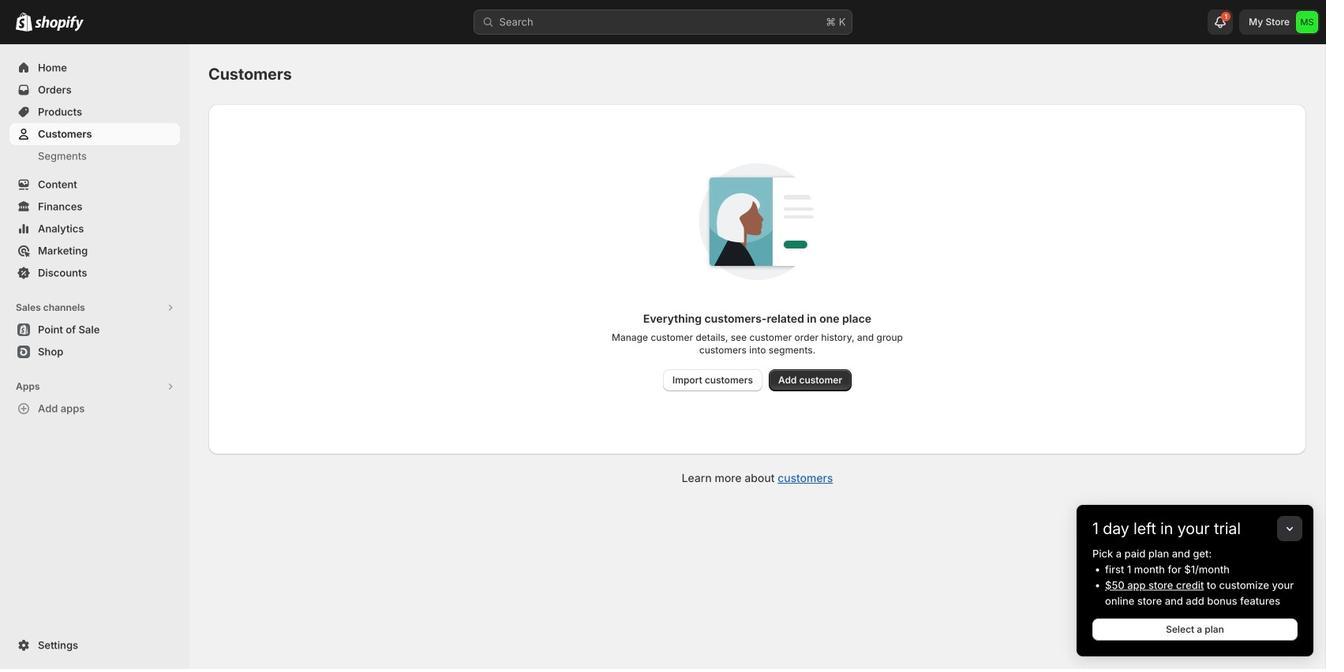 Task type: locate. For each thing, give the bounding box(es) containing it.
my store image
[[1297, 11, 1319, 33]]

0 horizontal spatial shopify image
[[16, 12, 32, 31]]

1 horizontal spatial shopify image
[[35, 16, 84, 31]]

shopify image
[[16, 12, 32, 31], [35, 16, 84, 31]]



Task type: vqa. For each thing, say whether or not it's contained in the screenshot.
right Shopify image
yes



